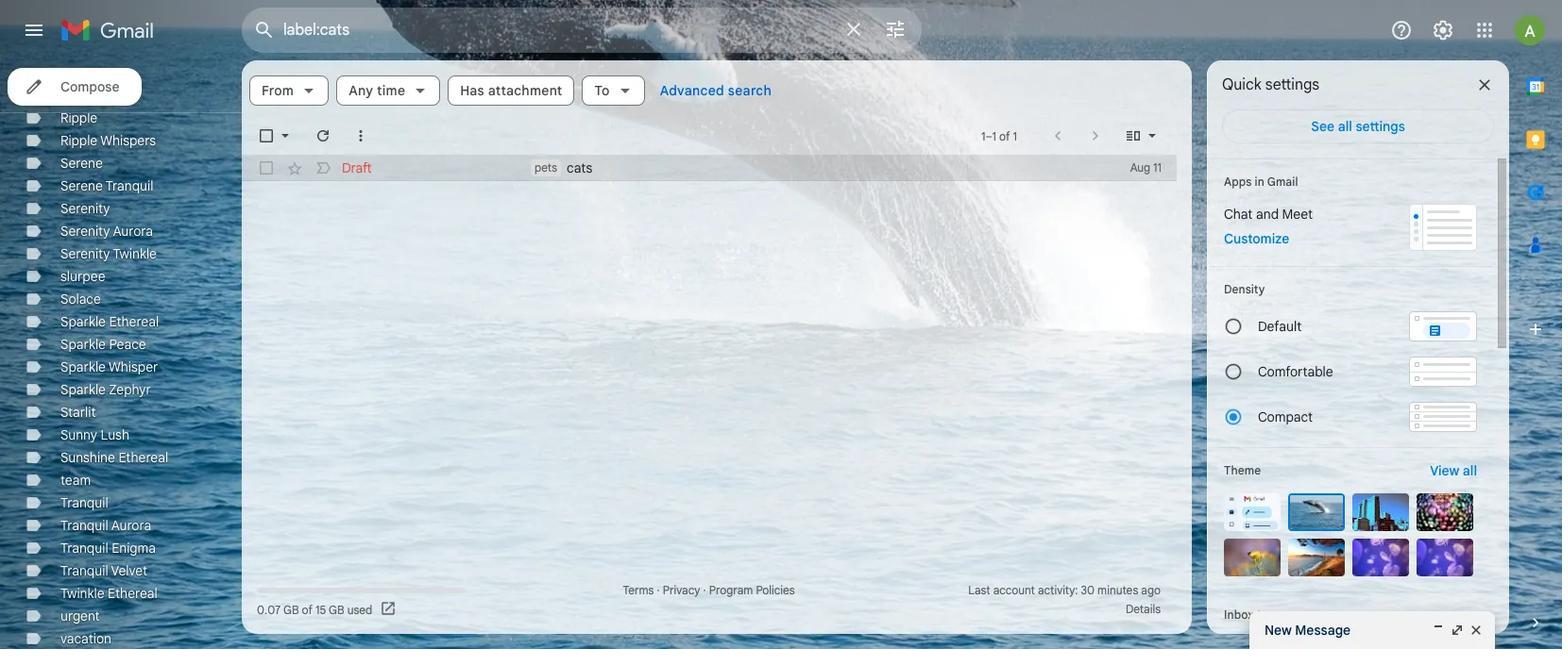 Task type: vqa. For each thing, say whether or not it's contained in the screenshot.
HOW MANY DO YOU NEED? button
no



Task type: describe. For each thing, give the bounding box(es) containing it.
draft
[[342, 160, 372, 177]]

vacation link
[[60, 631, 111, 648]]

footer inside main content
[[242, 582, 1177, 620]]

new message
[[1265, 623, 1351, 640]]

settings image
[[1432, 19, 1455, 42]]

display density element
[[1224, 282, 1478, 297]]

tranquil for tranquil aurora
[[60, 518, 108, 535]]

any
[[349, 82, 373, 99]]

whisper
[[109, 359, 158, 376]]

refresh image
[[314, 127, 333, 145]]

0 horizontal spatial twinkle
[[60, 586, 104, 603]]

ethereal for sparkle ethereal
[[109, 314, 159, 331]]

compact
[[1258, 409, 1313, 426]]

advanced search options image
[[877, 10, 915, 48]]

2 · from the left
[[703, 584, 706, 598]]

sparkle zephyr link
[[60, 382, 151, 399]]

solace link
[[60, 291, 101, 308]]

last account activity: 30 minutes ago details
[[969, 584, 1161, 617]]

slurpee
[[60, 268, 105, 285]]

main content containing from
[[242, 60, 1192, 635]]

theme element
[[1224, 462, 1261, 481]]

see
[[1312, 118, 1335, 135]]

ripple for ripple link at the top left of the page
[[60, 110, 97, 127]]

serenity aurora link
[[60, 223, 153, 240]]

tranquil link
[[60, 495, 108, 512]]

settings inside 'element'
[[1266, 76, 1320, 94]]

attachment
[[488, 82, 563, 99]]

ripple whispers link
[[60, 132, 156, 149]]

message
[[1296, 623, 1351, 640]]

aug
[[1131, 161, 1151, 175]]

comfortable
[[1258, 364, 1334, 381]]

0.07 gb of 15 gb used
[[257, 603, 373, 617]]

2 gb from the left
[[329, 603, 344, 617]]

tranquil velvet
[[60, 563, 147, 580]]

advanced search
[[660, 82, 772, 99]]

ethereal for sunshine ethereal
[[119, 450, 168, 467]]

sparkle peace
[[60, 336, 146, 353]]

sparkle zephyr
[[60, 382, 151, 399]]

starlit link
[[60, 404, 96, 421]]

sparkle ethereal link
[[60, 314, 159, 331]]

main menu image
[[23, 19, 45, 42]]

sparkle for sparkle peace
[[60, 336, 106, 353]]

from
[[262, 82, 294, 99]]

aurora for serenity aurora
[[113, 223, 153, 240]]

0 vertical spatial twinkle
[[113, 246, 157, 263]]

compose
[[60, 78, 119, 95]]

privacy link
[[663, 584, 701, 598]]

view
[[1431, 463, 1460, 480]]

sparkle whisper link
[[60, 359, 158, 376]]

urgent link
[[60, 608, 100, 625]]

search mail image
[[248, 13, 282, 47]]

serenity aurora
[[60, 223, 153, 240]]

serene tranquil link
[[60, 178, 153, 195]]

serenity twinkle
[[60, 246, 157, 263]]

gmail image
[[60, 11, 163, 49]]

program policies link
[[709, 584, 795, 598]]

velvet
[[111, 563, 147, 580]]

team link
[[60, 472, 91, 489]]

ripple link
[[60, 110, 97, 127]]

serenity link
[[60, 200, 110, 217]]

navigation containing compose
[[0, 60, 242, 650]]

sparkle for sparkle whisper
[[60, 359, 106, 376]]

ethereal for twinkle ethereal
[[108, 586, 158, 603]]

in
[[1255, 175, 1265, 189]]

all for see
[[1338, 118, 1353, 135]]

enigma
[[112, 540, 156, 557]]

inbox
[[1224, 608, 1254, 623]]

zephyr
[[109, 382, 151, 399]]

serene link
[[60, 155, 103, 172]]

serenity for twinkle
[[60, 246, 110, 263]]

sunshine
[[60, 450, 115, 467]]

twinkle ethereal link
[[60, 586, 158, 603]]

ripple for ripple whispers
[[60, 132, 97, 149]]

tranquil for tranquil link
[[60, 495, 108, 512]]

sunny
[[60, 427, 97, 444]]

details link
[[1126, 603, 1161, 617]]

view all button
[[1419, 460, 1489, 483]]

11
[[1154, 161, 1162, 175]]

twinkle ethereal
[[60, 586, 158, 603]]

15
[[316, 603, 326, 617]]

chat and meet customize
[[1224, 206, 1313, 248]]

tranquil for tranquil enigma
[[60, 540, 108, 557]]

tranquil enigma
[[60, 540, 156, 557]]

sunshine ethereal link
[[60, 450, 168, 467]]

terms · privacy · program policies
[[623, 584, 795, 598]]

inbox type
[[1224, 608, 1282, 623]]

whispers
[[100, 132, 156, 149]]

search
[[728, 82, 772, 99]]



Task type: locate. For each thing, give the bounding box(es) containing it.
0 vertical spatial serene
[[60, 155, 103, 172]]

quick settings
[[1223, 76, 1320, 94]]

all inside view all button
[[1463, 463, 1478, 480]]

all
[[1338, 118, 1353, 135], [1463, 463, 1478, 480]]

serene up serene tranquil link
[[60, 155, 103, 172]]

cats
[[567, 160, 593, 177]]

row containing draft
[[242, 155, 1177, 181]]

aurora up "serenity twinkle" link
[[113, 223, 153, 240]]

sparkle whisper
[[60, 359, 158, 376]]

customize button
[[1213, 228, 1301, 250]]

all inside see all settings button
[[1338, 118, 1353, 135]]

row
[[242, 155, 1177, 181]]

serenity
[[60, 200, 110, 217], [60, 223, 110, 240], [60, 246, 110, 263]]

sparkle up starlit at the left bottom
[[60, 382, 106, 399]]

clear search image
[[835, 10, 873, 48]]

4 sparkle from the top
[[60, 382, 106, 399]]

1 vertical spatial twinkle
[[60, 586, 104, 603]]

2 vertical spatial serenity
[[60, 246, 110, 263]]

solace
[[60, 291, 101, 308]]

1 vertical spatial all
[[1463, 463, 1478, 480]]

serene for serene link
[[60, 155, 103, 172]]

0 horizontal spatial ·
[[657, 584, 660, 598]]

tranquil up tranquil velvet in the bottom of the page
[[60, 540, 108, 557]]

1 serenity from the top
[[60, 200, 110, 217]]

1 gb from the left
[[283, 603, 299, 617]]

· right terms
[[657, 584, 660, 598]]

Search mail text field
[[283, 21, 831, 40]]

1 ripple from the top
[[60, 110, 97, 127]]

has attachment
[[460, 82, 563, 99]]

tranquil down tranquil enigma link
[[60, 563, 108, 580]]

sparkle for sparkle zephyr
[[60, 382, 106, 399]]

2 vertical spatial ethereal
[[108, 586, 158, 603]]

sparkle ethereal
[[60, 314, 159, 331]]

1 horizontal spatial all
[[1463, 463, 1478, 480]]

compose button
[[8, 68, 142, 106]]

has attachment button
[[448, 76, 575, 106]]

all for view
[[1463, 463, 1478, 480]]

1 vertical spatial settings
[[1356, 118, 1406, 135]]

quick
[[1223, 76, 1262, 94]]

2 ripple from the top
[[60, 132, 97, 149]]

navigation
[[0, 60, 242, 650]]

policies
[[756, 584, 795, 598]]

minutes
[[1098, 584, 1139, 598]]

peace
[[109, 336, 146, 353]]

tranquil for tranquil velvet
[[60, 563, 108, 580]]

30
[[1081, 584, 1095, 598]]

any time
[[349, 82, 406, 99]]

of
[[302, 603, 313, 617]]

gb
[[283, 603, 299, 617], [329, 603, 344, 617]]

0 horizontal spatial all
[[1338, 118, 1353, 135]]

details
[[1126, 603, 1161, 617]]

0 vertical spatial ethereal
[[109, 314, 159, 331]]

sparkle up sparkle whisper
[[60, 336, 106, 353]]

vacation
[[60, 631, 111, 648]]

view all
[[1431, 463, 1478, 480]]

customize
[[1224, 231, 1290, 248]]

tab list
[[1510, 60, 1563, 582]]

0 vertical spatial ripple
[[60, 110, 97, 127]]

tranquil aurora
[[60, 518, 151, 535]]

2 serenity from the top
[[60, 223, 110, 240]]

inbox type element
[[1224, 608, 1478, 623]]

all right see
[[1338, 118, 1353, 135]]

tranquil down team
[[60, 495, 108, 512]]

starlit
[[60, 404, 96, 421]]

ripple down compose button
[[60, 110, 97, 127]]

default
[[1258, 318, 1302, 335]]

sparkle
[[60, 314, 106, 331], [60, 336, 106, 353], [60, 359, 106, 376], [60, 382, 106, 399]]

1 vertical spatial ethereal
[[119, 450, 168, 467]]

sparkle peace link
[[60, 336, 146, 353]]

follow link to manage storage image
[[380, 601, 399, 620]]

chat
[[1224, 206, 1253, 223]]

1 horizontal spatial ·
[[703, 584, 706, 598]]

3 serenity from the top
[[60, 246, 110, 263]]

new
[[1265, 623, 1292, 640]]

footer
[[242, 582, 1177, 620]]

twinkle
[[113, 246, 157, 263], [60, 586, 104, 603]]

aurora for tranquil aurora
[[111, 518, 151, 535]]

serenity up slurpee link on the top of page
[[60, 246, 110, 263]]

gb left 'of'
[[283, 603, 299, 617]]

1 horizontal spatial twinkle
[[113, 246, 157, 263]]

1 vertical spatial aurora
[[111, 518, 151, 535]]

quick settings element
[[1223, 76, 1320, 110]]

tranquil down tranquil link
[[60, 518, 108, 535]]

ripple whispers
[[60, 132, 156, 149]]

tranquil down whispers
[[106, 178, 153, 195]]

2 sparkle from the top
[[60, 336, 106, 353]]

gb right "15"
[[329, 603, 344, 617]]

None search field
[[242, 8, 922, 53]]

more image
[[351, 127, 370, 145]]

gmail
[[1268, 175, 1299, 189]]

1 vertical spatial serene
[[60, 178, 103, 195]]

advanced
[[660, 82, 725, 99]]

0 vertical spatial settings
[[1266, 76, 1320, 94]]

0 horizontal spatial settings
[[1266, 76, 1320, 94]]

main content
[[242, 60, 1192, 635]]

aurora
[[113, 223, 153, 240], [111, 518, 151, 535]]

time
[[377, 82, 406, 99]]

all right 'view'
[[1463, 463, 1478, 480]]

serene down serene link
[[60, 178, 103, 195]]

sparkle for sparkle ethereal
[[60, 314, 106, 331]]

any time button
[[336, 76, 440, 106]]

and
[[1256, 206, 1279, 223]]

tranquil velvet link
[[60, 563, 147, 580]]

0 vertical spatial aurora
[[113, 223, 153, 240]]

1 sparkle from the top
[[60, 314, 106, 331]]

twinkle down serenity aurora link
[[113, 246, 157, 263]]

advanced search button
[[653, 74, 780, 108]]

close image
[[1469, 624, 1484, 639]]

sunshine ethereal
[[60, 450, 168, 467]]

sparkle down solace link
[[60, 314, 106, 331]]

see all settings
[[1312, 118, 1406, 135]]

lush
[[101, 427, 129, 444]]

None checkbox
[[257, 127, 276, 145], [257, 159, 276, 178], [257, 127, 276, 145], [257, 159, 276, 178]]

settings right quick
[[1266, 76, 1320, 94]]

meet
[[1283, 206, 1313, 223]]

· right privacy link
[[703, 584, 706, 598]]

0.07
[[257, 603, 281, 617]]

type
[[1257, 608, 1282, 623]]

1 horizontal spatial settings
[[1356, 118, 1406, 135]]

serene tranquil
[[60, 178, 153, 195]]

urgent
[[60, 608, 100, 625]]

2 serene from the top
[[60, 178, 103, 195]]

tranquil enigma link
[[60, 540, 156, 557]]

1 · from the left
[[657, 584, 660, 598]]

settings right see
[[1356, 118, 1406, 135]]

serenity down serenity link
[[60, 223, 110, 240]]

has
[[460, 82, 485, 99]]

apps in gmail
[[1224, 175, 1299, 189]]

privacy
[[663, 584, 701, 598]]

tranquil aurora link
[[60, 518, 151, 535]]

minimize image
[[1431, 624, 1446, 639]]

used
[[347, 603, 373, 617]]

serenity for aurora
[[60, 223, 110, 240]]

1 serene from the top
[[60, 155, 103, 172]]

ethereal down velvet
[[108, 586, 158, 603]]

0 vertical spatial all
[[1338, 118, 1353, 135]]

team
[[60, 472, 91, 489]]

serenity twinkle link
[[60, 246, 157, 263]]

see all settings button
[[1223, 110, 1495, 144]]

activity:
[[1038, 584, 1078, 598]]

account
[[994, 584, 1035, 598]]

1 horizontal spatial gb
[[329, 603, 344, 617]]

1 vertical spatial serenity
[[60, 223, 110, 240]]

sunny lush link
[[60, 427, 129, 444]]

settings inside button
[[1356, 118, 1406, 135]]

apps
[[1224, 175, 1252, 189]]

pop out image
[[1450, 624, 1465, 639]]

3 sparkle from the top
[[60, 359, 106, 376]]

0 vertical spatial serenity
[[60, 200, 110, 217]]

ethereal
[[109, 314, 159, 331], [119, 450, 168, 467], [108, 586, 158, 603]]

serenity up serenity aurora
[[60, 200, 110, 217]]

toggle split pane mode image
[[1124, 127, 1143, 145]]

sparkle down sparkle peace link at bottom
[[60, 359, 106, 376]]

pets
[[535, 161, 557, 175]]

from button
[[249, 76, 329, 106]]

1 vertical spatial ripple
[[60, 132, 97, 149]]

footer containing terms
[[242, 582, 1177, 620]]

twinkle up urgent
[[60, 586, 104, 603]]

ethereal up peace
[[109, 314, 159, 331]]

ethereal down lush
[[119, 450, 168, 467]]

0 horizontal spatial gb
[[283, 603, 299, 617]]

ripple down ripple link at the top left of the page
[[60, 132, 97, 149]]

support image
[[1391, 19, 1413, 42]]

density
[[1224, 282, 1265, 297]]

terms
[[623, 584, 654, 598]]

aurora up enigma
[[111, 518, 151, 535]]

serene
[[60, 155, 103, 172], [60, 178, 103, 195]]

serene for serene tranquil
[[60, 178, 103, 195]]

program
[[709, 584, 753, 598]]



